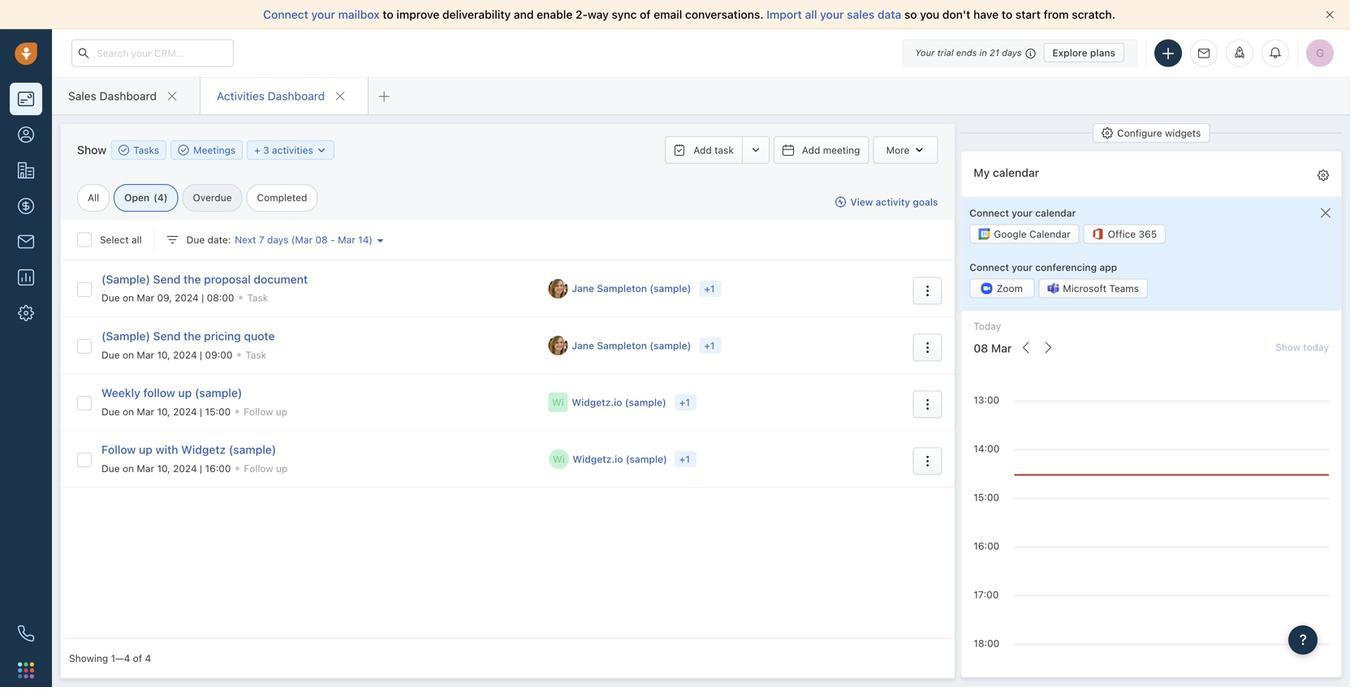 Task type: locate. For each thing, give the bounding box(es) containing it.
follow up down "quote"
[[244, 406, 287, 418]]

1 dashboard from the left
[[100, 89, 157, 103]]

your trial ends in 21 days
[[915, 47, 1022, 58]]

follow up for follow up with widgetz (sample)
[[244, 463, 288, 474]]

on
[[123, 292, 134, 304], [123, 349, 134, 361], [123, 406, 134, 418], [123, 463, 134, 474]]

view activity goals link
[[835, 195, 938, 209]]

add left meeting
[[802, 145, 820, 156]]

send for pricing
[[153, 330, 181, 343]]

sales dashboard
[[68, 89, 157, 103]]

wi widgetz.io (sample) for weekly follow up (sample)
[[552, 397, 666, 408]]

your
[[915, 47, 935, 58]]

1 vertical spatial jane
[[572, 340, 594, 352]]

send up due on mar 09, 2024 | 08:00 at left
[[153, 273, 181, 286]]

2 vertical spatial 10,
[[157, 463, 170, 474]]

1 vertical spatial task
[[246, 349, 266, 361]]

next
[[235, 234, 256, 246]]

0 vertical spatial widgetz.io (sample) link
[[572, 396, 667, 410]]

) right open at the top
[[164, 192, 168, 203]]

1 horizontal spatial 4
[[157, 192, 164, 203]]

jane for (sample) send the pricing quote
[[572, 340, 594, 352]]

2 jane sampleton (sample) link from the top
[[572, 339, 692, 353]]

follow
[[143, 387, 175, 400]]

1 vertical spatial connect
[[970, 207, 1009, 219]]

0 vertical spatial all
[[805, 8, 817, 21]]

2 add from the left
[[802, 145, 820, 156]]

up
[[178, 387, 192, 400], [276, 406, 287, 418], [139, 443, 153, 457], [276, 463, 288, 474]]

1 vertical spatial (sample)
[[101, 330, 150, 343]]

0 vertical spatial the
[[184, 273, 201, 286]]

1 vertical spatial 4
[[145, 653, 151, 665]]

2 vertical spatial follow
[[244, 463, 273, 474]]

widgetz.io (sample) link for follow up with widgetz (sample)
[[573, 453, 667, 467]]

0 horizontal spatial days
[[267, 234, 289, 246]]

16:00 down widgetz at the left bottom of page
[[205, 463, 231, 474]]

1 vertical spatial follow up
[[244, 463, 288, 474]]

1 horizontal spatial of
[[640, 8, 651, 21]]

08:00
[[207, 292, 234, 304]]

1 jane from the top
[[572, 283, 594, 294]]

0 vertical spatial sampleton
[[597, 283, 647, 294]]

0 horizontal spatial )
[[164, 192, 168, 203]]

0 vertical spatial jane sampleton (sample)
[[572, 283, 691, 294]]

widgetz.io for weekly follow up (sample)
[[572, 397, 622, 408]]

jane sampleton (sample) link for (sample) send the proposal document
[[572, 282, 692, 296]]

widgetz.io (sample) link for weekly follow up (sample)
[[572, 396, 667, 410]]

1 horizontal spatial (
[[291, 234, 295, 246]]

connect left "mailbox"
[[263, 8, 308, 21]]

your for connect your conferencing app
[[1012, 262, 1033, 273]]

ends
[[956, 47, 977, 58]]

1 follow up from the top
[[244, 406, 287, 418]]

( right open at the top
[[154, 192, 157, 203]]

your up "google calendar" "button" at the top
[[1012, 207, 1033, 219]]

trial
[[937, 47, 954, 58]]

plans
[[1090, 47, 1116, 58]]

1 vertical spatial jane sampleton (sample) link
[[572, 339, 692, 353]]

mar
[[295, 234, 313, 246], [338, 234, 355, 246], [137, 292, 154, 304], [991, 342, 1012, 355], [137, 349, 154, 361], [137, 406, 154, 418], [137, 463, 154, 474]]

of right sync
[[640, 8, 651, 21]]

1 jane sampleton (sample) from the top
[[572, 283, 691, 294]]

1 vertical spatial sampleton
[[597, 340, 647, 352]]

mar left 09,
[[137, 292, 154, 304]]

1 horizontal spatial days
[[1002, 47, 1022, 58]]

task for document
[[247, 292, 268, 304]]

widgets
[[1165, 127, 1201, 139]]

due for weekly follow up (sample)
[[101, 406, 120, 418]]

1 vertical spatial jane sampleton (sample)
[[572, 340, 691, 352]]

calendar up calendar
[[1035, 207, 1076, 219]]

2024 down the (sample) send the pricing quote on the top of the page
[[173, 349, 197, 361]]

0 horizontal spatial add
[[694, 145, 712, 156]]

your for connect your calendar
[[1012, 207, 1033, 219]]

have
[[974, 8, 999, 21]]

activities
[[272, 145, 313, 156]]

0 vertical spatial wi widgetz.io (sample)
[[552, 397, 666, 408]]

2 jane from the top
[[572, 340, 594, 352]]

Search your CRM... text field
[[71, 39, 234, 67]]

days
[[1002, 47, 1022, 58], [267, 234, 289, 246]]

your left "mailbox"
[[311, 8, 335, 21]]

way
[[588, 8, 609, 21]]

add inside button
[[802, 145, 820, 156]]

1 horizontal spatial 16:00
[[974, 541, 1000, 552]]

due
[[186, 234, 205, 246], [101, 292, 120, 304], [101, 349, 120, 361], [101, 406, 120, 418], [101, 463, 120, 474]]

18:00
[[974, 638, 1000, 650]]

phone element
[[10, 618, 42, 650]]

follow for weekly follow up (sample)
[[244, 406, 273, 418]]

(
[[154, 192, 157, 203], [291, 234, 295, 246]]

16:00 up 17:00
[[974, 541, 1000, 552]]

2 the from the top
[[184, 330, 201, 343]]

office
[[1108, 228, 1136, 240]]

1 horizontal spatial 08
[[974, 342, 988, 355]]

all right "import"
[[805, 8, 817, 21]]

all
[[805, 8, 817, 21], [131, 234, 142, 246]]

0 vertical spatial (
[[154, 192, 157, 203]]

0 horizontal spatial 16:00
[[205, 463, 231, 474]]

my calendar
[[974, 166, 1039, 179]]

on for weekly follow up (sample)
[[123, 406, 134, 418]]

the for proposal
[[184, 273, 201, 286]]

widgetz
[[181, 443, 226, 457]]

view
[[850, 196, 873, 208]]

1 on from the top
[[123, 292, 134, 304]]

2 dashboard from the left
[[268, 89, 325, 103]]

2 to from the left
[[1002, 8, 1013, 21]]

0 horizontal spatial 4
[[145, 653, 151, 665]]

2 follow up from the top
[[244, 463, 288, 474]]

0 vertical spatial jane sampleton (sample) link
[[572, 282, 692, 296]]

goals
[[913, 196, 938, 208]]

calendar
[[1030, 228, 1071, 240]]

show
[[77, 143, 107, 157]]

dashboard right 'sales'
[[100, 89, 157, 103]]

0 horizontal spatial of
[[133, 653, 142, 665]]

mar down follow up with widgetz (sample) 'link'
[[137, 463, 154, 474]]

1 horizontal spatial to
[[1002, 8, 1013, 21]]

1 jane sampleton (sample) link from the top
[[572, 282, 692, 296]]

+1 for quote
[[704, 340, 715, 352]]

task down "quote"
[[246, 349, 266, 361]]

follow up for weekly follow up (sample)
[[244, 406, 287, 418]]

1 add from the left
[[694, 145, 712, 156]]

08
[[315, 234, 328, 246], [974, 342, 988, 355]]

explore plans
[[1053, 47, 1116, 58]]

4 right open at the top
[[157, 192, 164, 203]]

0 vertical spatial connect
[[263, 8, 308, 21]]

follow
[[244, 406, 273, 418], [101, 443, 136, 457], [244, 463, 273, 474]]

1 10, from the top
[[157, 349, 170, 361]]

2 10, from the top
[[157, 406, 170, 418]]

1 vertical spatial calendar
[[1035, 207, 1076, 219]]

connect up zoom button
[[970, 262, 1009, 273]]

my
[[974, 166, 990, 179]]

send up due on mar 10, 2024 | 09:00
[[153, 330, 181, 343]]

follow up
[[244, 406, 287, 418], [244, 463, 288, 474]]

10, for send
[[157, 349, 170, 361]]

add task
[[694, 145, 734, 156]]

3 on from the top
[[123, 406, 134, 418]]

08 down today
[[974, 342, 988, 355]]

follow down "quote"
[[244, 406, 273, 418]]

0 vertical spatial task
[[247, 292, 268, 304]]

)
[[164, 192, 168, 203], [369, 234, 373, 246]]

1 send from the top
[[153, 273, 181, 286]]

weekly follow up (sample)
[[101, 387, 242, 400]]

10, down the (sample) send the pricing quote on the top of the page
[[157, 349, 170, 361]]

10, down with
[[157, 463, 170, 474]]

zoom
[[997, 283, 1023, 294]]

weekly
[[101, 387, 140, 400]]

1 vertical spatial all
[[131, 234, 142, 246]]

3 10, from the top
[[157, 463, 170, 474]]

on down follow up with widgetz (sample)
[[123, 463, 134, 474]]

select all
[[100, 234, 142, 246]]

(sample)
[[650, 283, 691, 294], [650, 340, 691, 352], [195, 387, 242, 400], [625, 397, 666, 408], [229, 443, 276, 457], [626, 454, 667, 465]]

1 vertical spatial of
[[133, 653, 142, 665]]

1 vertical spatial widgetz.io
[[573, 454, 623, 465]]

due on mar 10, 2024 | 09:00
[[101, 349, 233, 361]]

of right 1—4 at the bottom left of page
[[133, 653, 142, 665]]

1 vertical spatial )
[[369, 234, 373, 246]]

1 vertical spatial follow
[[101, 443, 136, 457]]

mar right - at the left top of page
[[338, 234, 355, 246]]

jane sampleton (sample) for (sample) send the proposal document
[[572, 283, 691, 294]]

widgetz.io (sample) link
[[572, 396, 667, 410], [573, 453, 667, 467]]

1 horizontal spatial 15:00
[[974, 492, 999, 503]]

1 vertical spatial wi
[[553, 454, 565, 465]]

15:00 up widgetz at the left bottom of page
[[205, 406, 231, 418]]

10, for follow
[[157, 406, 170, 418]]

2024 for widgetz
[[173, 463, 197, 474]]

dashboard up activities
[[268, 89, 325, 103]]

(sample) down 'select all'
[[101, 273, 150, 286]]

the up due on mar 09, 2024 | 08:00 at left
[[184, 273, 201, 286]]

google calendar button
[[970, 224, 1080, 244]]

with
[[156, 443, 178, 457]]

your
[[311, 8, 335, 21], [820, 8, 844, 21], [1012, 207, 1033, 219], [1012, 262, 1033, 273]]

1 sampleton from the top
[[597, 283, 647, 294]]

to left start
[[1002, 8, 1013, 21]]

2 send from the top
[[153, 330, 181, 343]]

(sample) up due on mar 10, 2024 | 09:00
[[101, 330, 150, 343]]

weekly follow up (sample) link
[[101, 387, 242, 400]]

google calendar
[[994, 228, 1071, 240]]

0 vertical spatial send
[[153, 273, 181, 286]]

jane sampleton (sample)
[[572, 283, 691, 294], [572, 340, 691, 352]]

on down weekly
[[123, 406, 134, 418]]

) right - at the left top of page
[[369, 234, 373, 246]]

0 horizontal spatial dashboard
[[100, 89, 157, 103]]

days right 7 in the top of the page
[[267, 234, 289, 246]]

office 365
[[1108, 228, 1157, 240]]

on left 09,
[[123, 292, 134, 304]]

0 horizontal spatial to
[[383, 8, 394, 21]]

(sample)
[[101, 273, 150, 286], [101, 330, 150, 343]]

2024 for proposal
[[175, 292, 199, 304]]

follow down follow up with widgetz (sample)
[[244, 463, 273, 474]]

all right select
[[131, 234, 142, 246]]

1 vertical spatial send
[[153, 330, 181, 343]]

on for (sample) send the proposal document
[[123, 292, 134, 304]]

add left task
[[694, 145, 712, 156]]

connect up google on the right top of the page
[[970, 207, 1009, 219]]

1 vertical spatial days
[[267, 234, 289, 246]]

on for (sample) send the pricing quote
[[123, 349, 134, 361]]

dashboard for sales dashboard
[[100, 89, 157, 103]]

sampleton for (sample) send the pricing quote
[[597, 340, 647, 352]]

0 vertical spatial 10,
[[157, 349, 170, 361]]

days right 21
[[1002, 47, 1022, 58]]

connect your mailbox to improve deliverability and enable 2-way sync of email conversations. import all your sales data so you don't have to start from scratch.
[[263, 8, 1116, 21]]

0 vertical spatial follow up
[[244, 406, 287, 418]]

2 (sample) from the top
[[101, 330, 150, 343]]

| for pricing
[[200, 349, 202, 361]]

|
[[201, 292, 204, 304], [200, 349, 202, 361], [200, 406, 202, 418], [200, 463, 202, 474]]

0 horizontal spatial 15:00
[[205, 406, 231, 418]]

scratch.
[[1072, 8, 1116, 21]]

1 (sample) from the top
[[101, 273, 150, 286]]

+ 3 activities button
[[247, 140, 335, 160]]

your for connect your mailbox to improve deliverability and enable 2-way sync of email conversations. import all your sales data so you don't have to start from scratch.
[[311, 8, 335, 21]]

2024 down weekly follow up (sample) link
[[173, 406, 197, 418]]

follow up down follow up with widgetz (sample)
[[244, 463, 288, 474]]

2 sampleton from the top
[[597, 340, 647, 352]]

add inside "button"
[[694, 145, 712, 156]]

0 vertical spatial (sample)
[[101, 273, 150, 286]]

data
[[878, 8, 901, 21]]

1 vertical spatial wi widgetz.io (sample)
[[553, 454, 667, 465]]

calendar right my
[[993, 166, 1039, 179]]

task for quote
[[246, 349, 266, 361]]

showing
[[69, 653, 108, 665]]

the left pricing
[[184, 330, 201, 343]]

send for proposal
[[153, 273, 181, 286]]

| left 08:00
[[201, 292, 204, 304]]

1 the from the top
[[184, 273, 201, 286]]

( right 7 in the top of the page
[[291, 234, 295, 246]]

10, down follow
[[157, 406, 170, 418]]

the
[[184, 273, 201, 286], [184, 330, 201, 343]]

| left 09:00
[[200, 349, 202, 361]]

close image
[[1326, 11, 1334, 19]]

2 vertical spatial connect
[[970, 262, 1009, 273]]

1 horizontal spatial dashboard
[[268, 89, 325, 103]]

0 vertical spatial of
[[640, 8, 651, 21]]

4
[[157, 192, 164, 203], [145, 653, 151, 665]]

1 vertical spatial 15:00
[[974, 492, 999, 503]]

completed
[[257, 192, 307, 203]]

1 horizontal spatial )
[[369, 234, 373, 246]]

on up weekly
[[123, 349, 134, 361]]

task down document
[[247, 292, 268, 304]]

+ 3 activities
[[254, 145, 313, 156]]

task
[[247, 292, 268, 304], [246, 349, 266, 361]]

2 jane sampleton (sample) from the top
[[572, 340, 691, 352]]

send
[[153, 273, 181, 286], [153, 330, 181, 343]]

1 vertical spatial 10,
[[157, 406, 170, 418]]

| down weekly follow up (sample)
[[200, 406, 202, 418]]

1 horizontal spatial add
[[802, 145, 820, 156]]

microsoft teams button
[[1039, 279, 1148, 298]]

widgetz.io
[[572, 397, 622, 408], [573, 454, 623, 465]]

activities
[[217, 89, 265, 103]]

to
[[383, 8, 394, 21], [1002, 8, 1013, 21]]

0 vertical spatial 08
[[315, 234, 328, 246]]

(sample) send the pricing quote
[[101, 330, 275, 343]]

jane for (sample) send the proposal document
[[572, 283, 594, 294]]

0 vertical spatial jane
[[572, 283, 594, 294]]

dashboard
[[100, 89, 157, 103], [268, 89, 325, 103]]

connect
[[263, 8, 308, 21], [970, 207, 1009, 219], [970, 262, 1009, 273]]

widgetz.io for follow up with widgetz (sample)
[[573, 454, 623, 465]]

connect for connect your calendar
[[970, 207, 1009, 219]]

4 right 1—4 at the bottom left of page
[[145, 653, 151, 665]]

2024 down follow up with widgetz (sample)
[[173, 463, 197, 474]]

your left sales
[[820, 8, 844, 21]]

document
[[254, 273, 308, 286]]

0 vertical spatial wi
[[552, 397, 564, 408]]

0 vertical spatial follow
[[244, 406, 273, 418]]

2 on from the top
[[123, 349, 134, 361]]

office 365 button
[[1084, 224, 1166, 244]]

follow left with
[[101, 443, 136, 457]]

4 on from the top
[[123, 463, 134, 474]]

app
[[1100, 262, 1117, 273]]

1 vertical spatial 16:00
[[974, 541, 1000, 552]]

| for proposal
[[201, 292, 204, 304]]

0 vertical spatial widgetz.io
[[572, 397, 622, 408]]

(sample) send the pricing quote link
[[101, 330, 275, 343]]

to right "mailbox"
[[383, 8, 394, 21]]

09,
[[157, 292, 172, 304]]

08 left - at the left top of page
[[315, 234, 328, 246]]

2024 right 09,
[[175, 292, 199, 304]]

1 vertical spatial widgetz.io (sample) link
[[573, 453, 667, 467]]

1 vertical spatial the
[[184, 330, 201, 343]]

your up zoom
[[1012, 262, 1033, 273]]

2024
[[175, 292, 199, 304], [173, 349, 197, 361], [173, 406, 197, 418], [173, 463, 197, 474]]

15:00 down 14:00
[[974, 492, 999, 503]]

wi widgetz.io (sample)
[[552, 397, 666, 408], [553, 454, 667, 465]]

| down widgetz at the left bottom of page
[[200, 463, 202, 474]]

google
[[994, 228, 1027, 240]]



Task type: vqa. For each thing, say whether or not it's contained in the screenshot.
activities
yes



Task type: describe. For each thing, give the bounding box(es) containing it.
connect your calendar
[[970, 207, 1076, 219]]

activities dashboard
[[217, 89, 325, 103]]

don't
[[943, 8, 971, 21]]

0 horizontal spatial all
[[131, 234, 142, 246]]

all
[[88, 192, 99, 203]]

down image
[[316, 145, 327, 156]]

configure
[[1117, 127, 1162, 139]]

more
[[886, 145, 910, 156]]

2024 for pricing
[[173, 349, 197, 361]]

task
[[715, 145, 734, 156]]

mar down follow
[[137, 406, 154, 418]]

0 horizontal spatial (
[[154, 192, 157, 203]]

due on mar 09, 2024 | 08:00
[[101, 292, 234, 304]]

+1 for document
[[704, 283, 715, 295]]

due on mar 10, 2024 | 16:00
[[101, 463, 231, 474]]

teams
[[1109, 283, 1139, 294]]

21
[[990, 47, 999, 58]]

7
[[259, 234, 264, 246]]

what's new image
[[1234, 47, 1246, 58]]

import all your sales data link
[[767, 8, 904, 21]]

freshworks switcher image
[[18, 663, 34, 679]]

sales
[[847, 8, 875, 21]]

today
[[974, 321, 1001, 332]]

+
[[254, 145, 260, 156]]

0 vertical spatial 15:00
[[205, 406, 231, 418]]

mar left - at the left top of page
[[295, 234, 313, 246]]

0 vertical spatial calendar
[[993, 166, 1039, 179]]

follow up with widgetz (sample) link
[[101, 443, 276, 457]]

wi widgetz.io (sample) for follow up with widgetz (sample)
[[553, 454, 667, 465]]

10, for up
[[157, 463, 170, 474]]

add task button
[[665, 136, 742, 164]]

jane sampleton (sample) for (sample) send the pricing quote
[[572, 340, 691, 352]]

sales
[[68, 89, 96, 103]]

you
[[920, 8, 940, 21]]

phone image
[[18, 626, 34, 642]]

add meeting
[[802, 145, 860, 156]]

showing 1—4 of 4
[[69, 653, 151, 665]]

enable
[[537, 8, 573, 21]]

improve
[[397, 8, 439, 21]]

follow up with widgetz (sample)
[[101, 443, 276, 457]]

mar up follow
[[137, 349, 154, 361]]

wi for weekly follow up (sample)
[[552, 397, 564, 408]]

follow for follow up with widgetz (sample)
[[244, 463, 273, 474]]

mar down today
[[991, 342, 1012, 355]]

sampleton for (sample) send the proposal document
[[597, 283, 647, 294]]

start
[[1016, 8, 1041, 21]]

add meeting button
[[774, 136, 869, 164]]

0 vertical spatial )
[[164, 192, 168, 203]]

connect your conferencing app
[[970, 262, 1117, 273]]

(sample) send the proposal document link
[[101, 273, 308, 286]]

2-
[[576, 8, 588, 21]]

sync
[[612, 8, 637, 21]]

zoom button
[[970, 279, 1035, 298]]

conversations.
[[685, 8, 764, 21]]

1 vertical spatial 08
[[974, 342, 988, 355]]

connect for connect your mailbox to improve deliverability and enable 2-way sync of email conversations. import all your sales data so you don't have to start from scratch.
[[263, 8, 308, 21]]

conferencing
[[1035, 262, 1097, 273]]

due date:
[[186, 234, 231, 246]]

overdue
[[193, 192, 232, 203]]

due for follow up with widgetz (sample)
[[101, 463, 120, 474]]

connect for connect your conferencing app
[[970, 262, 1009, 273]]

microsoft teams
[[1063, 283, 1139, 294]]

0 horizontal spatial 08
[[315, 234, 328, 246]]

explore plans link
[[1044, 43, 1125, 63]]

wi button
[[548, 449, 569, 470]]

meetings
[[193, 144, 236, 156]]

on for follow up with widgetz (sample)
[[123, 463, 134, 474]]

activity
[[876, 196, 910, 208]]

date:
[[208, 234, 231, 246]]

365
[[1139, 228, 1157, 240]]

08 mar
[[974, 342, 1012, 355]]

14
[[358, 234, 369, 246]]

(sample) for (sample) send the pricing quote
[[101, 330, 150, 343]]

pricing
[[204, 330, 241, 343]]

in
[[980, 47, 987, 58]]

explore
[[1053, 47, 1088, 58]]

open ( 4 )
[[124, 192, 168, 203]]

jane sampleton (sample) link for (sample) send the pricing quote
[[572, 339, 692, 353]]

open
[[124, 192, 149, 203]]

0 vertical spatial 16:00
[[205, 463, 231, 474]]

meeting
[[823, 145, 860, 156]]

1 horizontal spatial all
[[805, 8, 817, 21]]

| for widgetz
[[200, 463, 202, 474]]

(sample) for (sample) send the proposal document
[[101, 273, 150, 286]]

3
[[263, 145, 269, 156]]

mailbox
[[338, 8, 380, 21]]

so
[[904, 8, 917, 21]]

wi for follow up with widgetz (sample)
[[553, 454, 565, 465]]

due for (sample) send the pricing quote
[[101, 349, 120, 361]]

2024 for (sample)
[[173, 406, 197, 418]]

add for add meeting
[[802, 145, 820, 156]]

proposal
[[204, 273, 251, 286]]

send email image
[[1198, 48, 1210, 59]]

configure widgets button
[[1093, 123, 1210, 143]]

and
[[514, 8, 534, 21]]

17:00
[[974, 590, 999, 601]]

(sample) send the proposal document
[[101, 273, 308, 286]]

add for add task
[[694, 145, 712, 156]]

next 7 days ( mar 08 - mar 14 )
[[235, 234, 373, 246]]

1—4
[[111, 653, 130, 665]]

1 to from the left
[[383, 8, 394, 21]]

0 vertical spatial days
[[1002, 47, 1022, 58]]

email
[[654, 8, 682, 21]]

select
[[100, 234, 129, 246]]

due for (sample) send the proposal document
[[101, 292, 120, 304]]

1 vertical spatial (
[[291, 234, 295, 246]]

the for pricing
[[184, 330, 201, 343]]

0 vertical spatial 4
[[157, 192, 164, 203]]

09:00
[[205, 349, 233, 361]]

| for (sample)
[[200, 406, 202, 418]]

+ 3 activities link
[[254, 142, 327, 158]]

configure widgets
[[1117, 127, 1201, 139]]

dashboard for activities dashboard
[[268, 89, 325, 103]]

+1 for (sample)
[[679, 454, 690, 465]]



